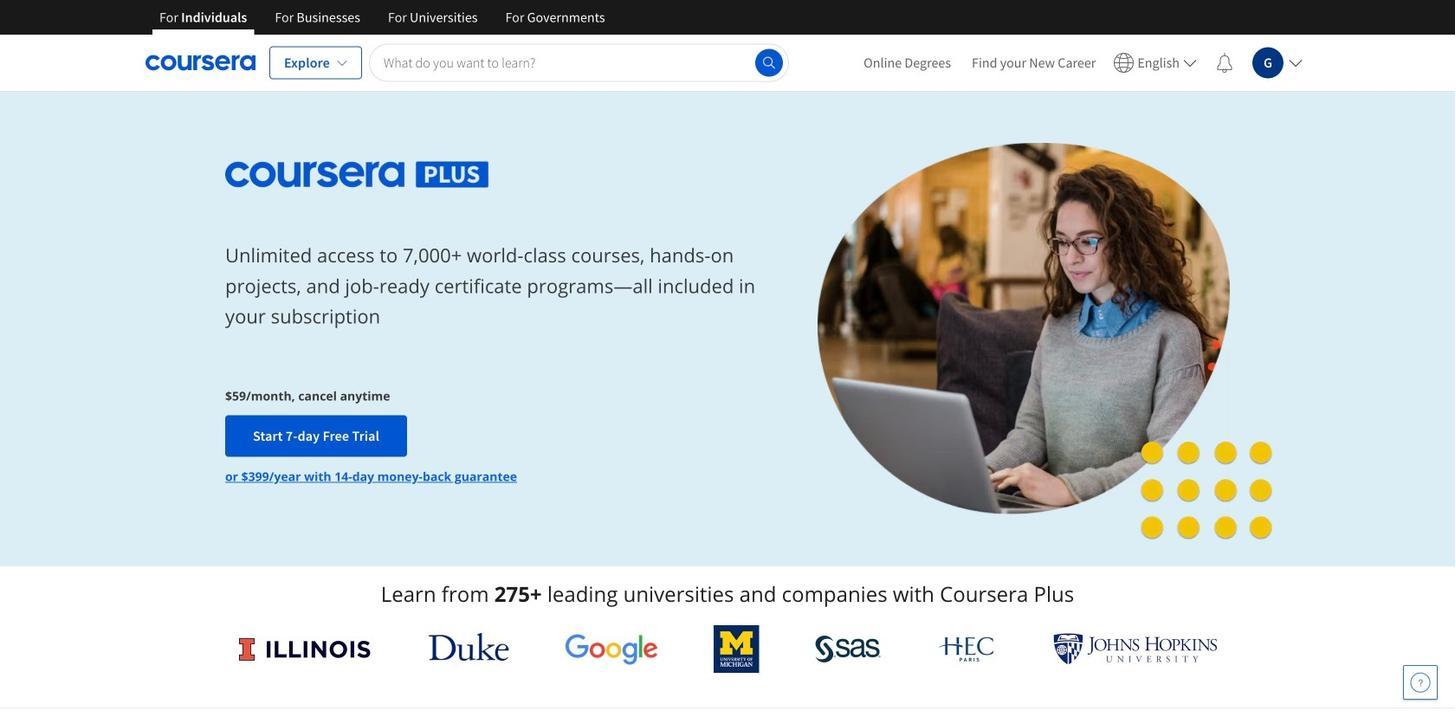 Task type: describe. For each thing, give the bounding box(es) containing it.
duke university image
[[429, 633, 509, 661]]

university of michigan image
[[714, 626, 760, 673]]

johns hopkins university image
[[1054, 633, 1218, 665]]

university of illinois at urbana-champaign image
[[237, 636, 373, 663]]

What do you want to learn? text field
[[369, 44, 789, 82]]



Task type: vqa. For each thing, say whether or not it's contained in the screenshot.
why coursera link
no



Task type: locate. For each thing, give the bounding box(es) containing it.
sas image
[[815, 636, 882, 663]]

coursera plus image
[[225, 162, 489, 188]]

banner navigation
[[146, 0, 619, 35]]

None search field
[[369, 44, 789, 82]]

help center image
[[1411, 672, 1431, 693]]

coursera image
[[146, 49, 256, 77]]

hec paris image
[[937, 632, 998, 667]]

google image
[[565, 633, 658, 665]]



